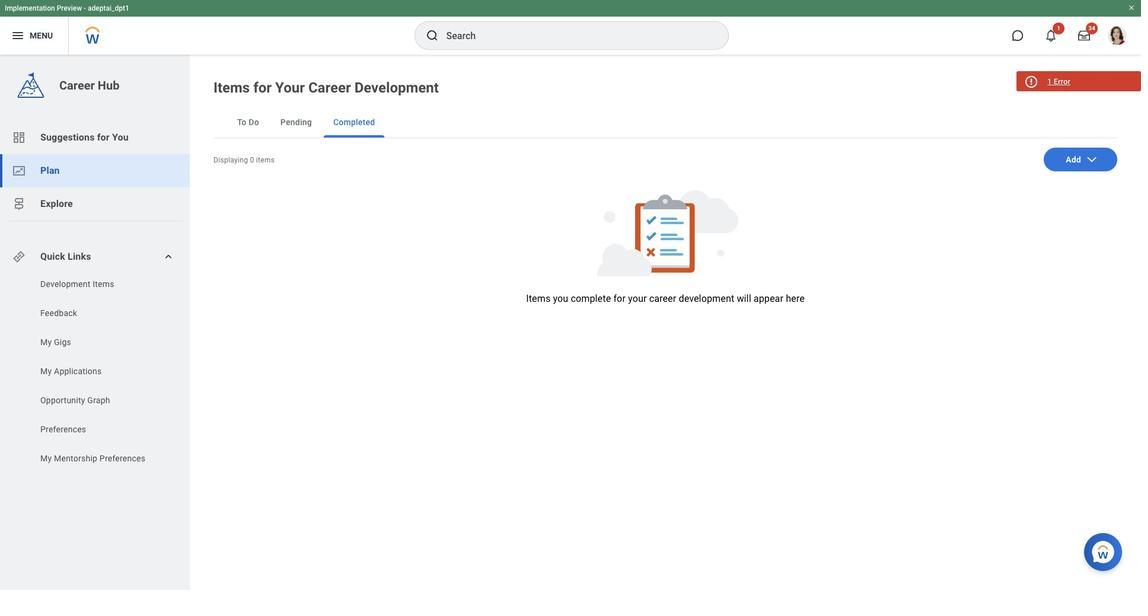 Task type: locate. For each thing, give the bounding box(es) containing it.
items
[[214, 79, 250, 96], [93, 279, 114, 289], [526, 293, 551, 304]]

my for my applications
[[40, 367, 52, 376]]

0 vertical spatial development
[[355, 79, 439, 96]]

explore link
[[0, 187, 190, 221]]

your
[[275, 79, 305, 96]]

adeptai_dpt1
[[88, 4, 129, 12]]

timeline milestone image
[[12, 197, 26, 211]]

1 horizontal spatial for
[[253, 79, 272, 96]]

preferences
[[40, 425, 86, 434], [100, 454, 145, 463]]

development
[[355, 79, 439, 96], [40, 279, 90, 289]]

0 vertical spatial my
[[40, 338, 52, 347]]

34 button
[[1071, 23, 1098, 49]]

to
[[237, 117, 247, 127]]

0 horizontal spatial items
[[93, 279, 114, 289]]

list containing suggestions for you
[[0, 121, 190, 221]]

add
[[1066, 155, 1081, 164]]

my
[[40, 338, 52, 347], [40, 367, 52, 376], [40, 454, 52, 463]]

quick links
[[40, 251, 91, 262]]

implementation
[[5, 4, 55, 12]]

chevron up small image
[[163, 251, 174, 263]]

list
[[0, 121, 190, 221], [0, 278, 190, 467]]

my gigs link
[[39, 336, 161, 348]]

list containing development items
[[0, 278, 190, 467]]

close environment banner image
[[1128, 4, 1135, 11]]

for for you
[[97, 132, 110, 143]]

preview
[[57, 4, 82, 12]]

34
[[1089, 25, 1096, 31]]

for left you
[[97, 132, 110, 143]]

1 horizontal spatial 1
[[1057, 25, 1061, 31]]

1 error
[[1048, 77, 1071, 86]]

1 left 'error' on the top right
[[1048, 77, 1052, 86]]

2 vertical spatial items
[[526, 293, 551, 304]]

preferences down preferences link
[[100, 454, 145, 463]]

2 my from the top
[[40, 367, 52, 376]]

development up completed
[[355, 79, 439, 96]]

opportunity
[[40, 396, 85, 405]]

1 horizontal spatial items
[[214, 79, 250, 96]]

chevron down image
[[1086, 154, 1098, 166]]

profile logan mcneil image
[[1108, 26, 1127, 48]]

2 horizontal spatial for
[[614, 293, 626, 304]]

2 list from the top
[[0, 278, 190, 467]]

opportunity graph
[[40, 396, 110, 405]]

quick
[[40, 251, 65, 262]]

1 horizontal spatial career
[[308, 79, 351, 96]]

career
[[59, 78, 95, 93], [308, 79, 351, 96]]

preferences down the opportunity
[[40, 425, 86, 434]]

development down quick links
[[40, 279, 90, 289]]

graph
[[87, 396, 110, 405]]

development items link
[[39, 278, 161, 290]]

Search Workday  search field
[[446, 23, 704, 49]]

my for my mentorship preferences
[[40, 454, 52, 463]]

0 horizontal spatial 1
[[1048, 77, 1052, 86]]

menu
[[30, 31, 53, 40]]

pending
[[281, 117, 312, 127]]

items
[[256, 156, 275, 164]]

1 list from the top
[[0, 121, 190, 221]]

link image
[[12, 250, 26, 264]]

links
[[68, 251, 91, 262]]

1 right "notifications large" 'icon'
[[1057, 25, 1061, 31]]

career right your
[[308, 79, 351, 96]]

1 vertical spatial development
[[40, 279, 90, 289]]

tab list
[[214, 107, 1118, 138]]

1 vertical spatial for
[[97, 132, 110, 143]]

implementation preview -   adeptai_dpt1
[[5, 4, 129, 12]]

items for items for your career development
[[214, 79, 250, 96]]

2 horizontal spatial items
[[526, 293, 551, 304]]

0 vertical spatial 1
[[1057, 25, 1061, 31]]

1
[[1057, 25, 1061, 31], [1048, 77, 1052, 86]]

complete
[[571, 293, 611, 304]]

1 horizontal spatial development
[[355, 79, 439, 96]]

applications
[[54, 367, 102, 376]]

0 horizontal spatial for
[[97, 132, 110, 143]]

1 vertical spatial my
[[40, 367, 52, 376]]

1 my from the top
[[40, 338, 52, 347]]

onboarding home image
[[12, 164, 26, 178]]

my down "my gigs"
[[40, 367, 52, 376]]

for left your
[[253, 79, 272, 96]]

my left gigs
[[40, 338, 52, 347]]

items down quick links element
[[93, 279, 114, 289]]

0 vertical spatial list
[[0, 121, 190, 221]]

items left you
[[526, 293, 551, 304]]

0 vertical spatial preferences
[[40, 425, 86, 434]]

1 inside the menu banner
[[1057, 25, 1061, 31]]

hub
[[98, 78, 119, 93]]

0 vertical spatial items
[[214, 79, 250, 96]]

1 for 1 error
[[1048, 77, 1052, 86]]

quick links element
[[12, 245, 180, 269]]

my applications link
[[39, 365, 161, 377]]

1 vertical spatial 1
[[1048, 77, 1052, 86]]

appear
[[754, 293, 784, 304]]

items for your career development
[[214, 79, 439, 96]]

career left hub
[[59, 78, 95, 93]]

inbox large image
[[1079, 30, 1090, 42]]

for inside "link"
[[97, 132, 110, 143]]

for left "your"
[[614, 293, 626, 304]]

1 vertical spatial list
[[0, 278, 190, 467]]

feedback
[[40, 308, 77, 318]]

explore
[[40, 198, 73, 209]]

1 horizontal spatial preferences
[[100, 454, 145, 463]]

items up to
[[214, 79, 250, 96]]

here
[[786, 293, 805, 304]]

3 my from the top
[[40, 454, 52, 463]]

career
[[649, 293, 677, 304]]

1 vertical spatial items
[[93, 279, 114, 289]]

search image
[[425, 28, 439, 43]]

pending button
[[271, 107, 321, 138]]

you
[[112, 132, 129, 143]]

0 horizontal spatial preferences
[[40, 425, 86, 434]]

0 vertical spatial for
[[253, 79, 272, 96]]

2 vertical spatial my
[[40, 454, 52, 463]]

career hub
[[59, 78, 119, 93]]

my mentorship preferences link
[[39, 453, 161, 465]]

for
[[253, 79, 272, 96], [97, 132, 110, 143], [614, 293, 626, 304]]

1 button
[[1038, 23, 1065, 49]]

my left mentorship
[[40, 454, 52, 463]]



Task type: vqa. For each thing, say whether or not it's contained in the screenshot.
my
yes



Task type: describe. For each thing, give the bounding box(es) containing it.
1 vertical spatial preferences
[[100, 454, 145, 463]]

tab list containing to do
[[214, 107, 1118, 138]]

plan
[[40, 165, 60, 176]]

dashboard image
[[12, 131, 26, 145]]

will
[[737, 293, 751, 304]]

items you complete for your career development will appear here
[[526, 293, 805, 304]]

my gigs
[[40, 338, 71, 347]]

opportunity graph link
[[39, 395, 161, 406]]

notifications large image
[[1045, 30, 1057, 42]]

plan link
[[0, 154, 190, 187]]

development
[[679, 293, 735, 304]]

my for my gigs
[[40, 338, 52, 347]]

justify image
[[11, 28, 25, 43]]

gigs
[[54, 338, 71, 347]]

my applications
[[40, 367, 102, 376]]

your
[[628, 293, 647, 304]]

1 error button
[[1017, 71, 1141, 91]]

mentorship
[[54, 454, 97, 463]]

do
[[249, 117, 259, 127]]

my mentorship preferences
[[40, 454, 145, 463]]

to do button
[[228, 107, 269, 138]]

feedback link
[[39, 307, 161, 319]]

for for your
[[253, 79, 272, 96]]

items for items you complete for your career development will appear here
[[526, 293, 551, 304]]

completed
[[333, 117, 375, 127]]

displaying 0 items
[[214, 156, 275, 164]]

displaying
[[214, 156, 248, 164]]

1 for 1
[[1057, 25, 1061, 31]]

-
[[84, 4, 86, 12]]

suggestions for you
[[40, 132, 129, 143]]

2 vertical spatial for
[[614, 293, 626, 304]]

add button
[[1044, 148, 1118, 171]]

suggestions for you link
[[0, 121, 190, 154]]

you
[[553, 293, 569, 304]]

menu banner
[[0, 0, 1141, 55]]

menu button
[[0, 17, 68, 55]]

suggestions
[[40, 132, 95, 143]]

to do
[[237, 117, 259, 127]]

0 horizontal spatial development
[[40, 279, 90, 289]]

0 horizontal spatial career
[[59, 78, 95, 93]]

error
[[1054, 77, 1071, 86]]

0
[[250, 156, 254, 164]]

exclamation image
[[1027, 78, 1036, 87]]

development items
[[40, 279, 114, 289]]

completed button
[[324, 107, 385, 138]]

preferences link
[[39, 424, 161, 435]]



